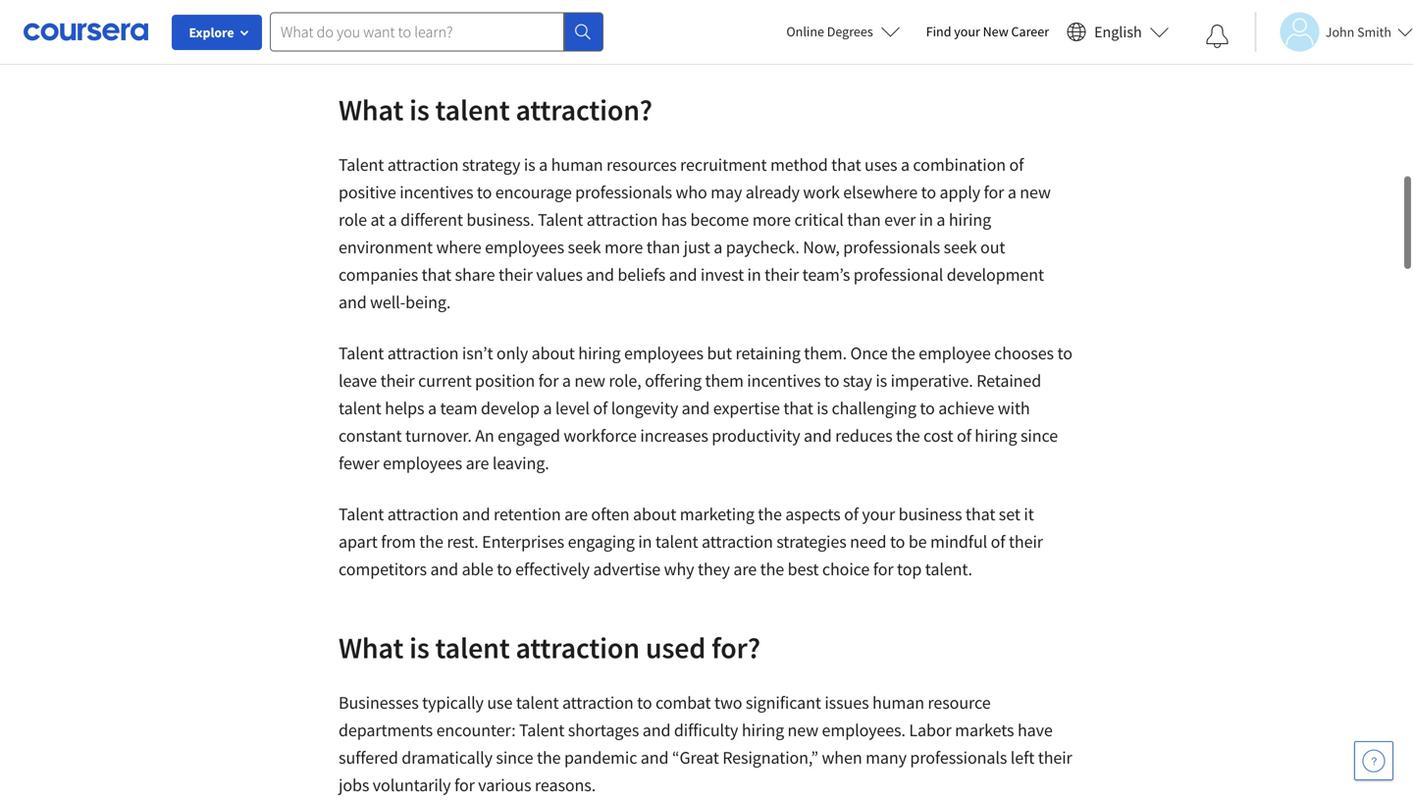 Task type: vqa. For each thing, say whether or not it's contained in the screenshot.
the Help your workforce learn new leadership skills faster with side-by-side, interactive tutorials covering highly relevant leadership skills and tools. Example tutorials include:
no



Task type: locate. For each thing, give the bounding box(es) containing it.
0 vertical spatial than
[[847, 208, 881, 230]]

reduces
[[836, 424, 893, 446]]

seek up values
[[568, 236, 601, 258]]

professionals down markets
[[910, 746, 1007, 768]]

who
[[676, 181, 707, 203]]

their right left
[[1038, 746, 1073, 768]]

None search field
[[270, 12, 604, 52]]

longevity
[[611, 397, 679, 419]]

0 horizontal spatial since
[[496, 746, 534, 768]]

talent right use
[[516, 691, 559, 713]]

competitors
[[339, 558, 427, 580]]

develop
[[481, 397, 540, 419]]

being.
[[406, 291, 451, 313]]

human up labor
[[873, 691, 925, 713]]

attraction?
[[516, 91, 653, 128]]

for left top
[[873, 558, 894, 580]]

top
[[897, 558, 922, 580]]

about inside talent attraction isn't only about hiring employees but retaining them. once the employee chooses to leave their current position for a new role, offering them incentives to stay is imperative. retained talent helps a team develop a level of longevity and expertise that is challenging to achieve with constant turnover. an engaged workforce increases productivity and reduces the cost of hiring since fewer employees are leaving.
[[532, 342, 575, 364]]

attraction left 'has'
[[587, 208, 658, 230]]

a up level
[[562, 369, 571, 391]]

0 horizontal spatial about
[[532, 342, 575, 364]]

0 horizontal spatial new
[[575, 369, 606, 391]]

0 vertical spatial your
[[954, 23, 981, 40]]

employees down the turnover.
[[383, 452, 462, 474]]

about right only
[[532, 342, 575, 364]]

development
[[947, 263, 1045, 285]]

is down what do you want to learn? text box
[[409, 91, 430, 128]]

may
[[711, 181, 742, 203]]

is up the typically
[[409, 629, 430, 666]]

a left team
[[428, 397, 437, 419]]

than down elsewhere at the top
[[847, 208, 881, 230]]

typically
[[422, 691, 484, 713]]

since
[[1021, 424, 1058, 446], [496, 746, 534, 768]]

that
[[832, 153, 862, 175], [422, 263, 452, 285], [784, 397, 814, 419], [966, 503, 996, 525]]

 image
[[339, 0, 1075, 45]]

1 what from the top
[[339, 91, 404, 128]]

the left aspects
[[758, 503, 782, 525]]

talent inside businesses typically use talent attraction to combat two significant issues human resource departments encounter: talent shortages and difficulty hiring new employees. labor markets have suffered dramatically since the pandemic and "great resignation," when many professionals left their jobs voluntarily for various reasons.
[[516, 691, 559, 713]]

1 vertical spatial what
[[339, 629, 404, 666]]

attraction
[[388, 153, 459, 175], [587, 208, 658, 230], [388, 342, 459, 364], [388, 503, 459, 525], [702, 530, 773, 552], [516, 629, 640, 666], [562, 691, 634, 713]]

since inside businesses typically use talent attraction to combat two significant issues human resource departments encounter: talent shortages and difficulty hiring new employees. labor markets have suffered dramatically since the pandemic and "great resignation," when many professionals left their jobs voluntarily for various reasons.
[[496, 746, 534, 768]]

2 vertical spatial are
[[734, 558, 757, 580]]

1 horizontal spatial in
[[748, 263, 761, 285]]

your right find
[[954, 23, 981, 40]]

hiring down 'apply'
[[949, 208, 992, 230]]

talent for strategy
[[339, 153, 384, 175]]

many
[[866, 746, 907, 768]]

new right 'apply'
[[1020, 181, 1051, 203]]

talent inside businesses typically use talent attraction to combat two significant issues human resource departments encounter: talent shortages and difficulty hiring new employees. labor markets have suffered dramatically since the pandemic and "great resignation," when many professionals left their jobs voluntarily for various reasons.
[[519, 719, 565, 741]]

2 horizontal spatial in
[[920, 208, 933, 230]]

that inside talent attraction isn't only about hiring employees but retaining them. once the employee chooses to leave their current position for a new role, offering them incentives to stay is imperative. retained talent helps a team develop a level of longevity and expertise that is challenging to achieve with constant turnover. an engaged workforce increases productivity and reduces the cost of hiring since fewer employees are leaving.
[[784, 397, 814, 419]]

for right 'apply'
[[984, 181, 1005, 203]]

what up positive
[[339, 91, 404, 128]]

employee
[[919, 342, 991, 364]]

incentives inside talent attraction isn't only about hiring employees but retaining them. once the employee chooses to leave their current position for a new role, offering them incentives to stay is imperative. retained talent helps a team develop a level of longevity and expertise that is challenging to achieve with constant turnover. an engaged workforce increases productivity and reduces the cost of hiring since fewer employees are leaving.
[[747, 369, 821, 391]]

what up businesses
[[339, 629, 404, 666]]

talent inside talent attraction isn't only about hiring employees but retaining them. once the employee chooses to leave their current position for a new role, offering them incentives to stay is imperative. retained talent helps a team develop a level of longevity and expertise that is challenging to achieve with constant turnover. an engaged workforce increases productivity and reduces the cost of hiring since fewer employees are leaving.
[[339, 397, 382, 419]]

their down paycheck.
[[765, 263, 799, 285]]

an
[[475, 424, 494, 446]]

0 horizontal spatial in
[[638, 530, 652, 552]]

environment
[[339, 236, 433, 258]]

position
[[475, 369, 535, 391]]

attraction up different
[[388, 153, 459, 175]]

the up reasons.
[[537, 746, 561, 768]]

1 vertical spatial about
[[633, 503, 677, 525]]

once
[[851, 342, 888, 364]]

2 horizontal spatial new
[[1020, 181, 1051, 203]]

of right combination
[[1010, 153, 1024, 175]]

1 horizontal spatial than
[[847, 208, 881, 230]]

to left combat
[[637, 691, 652, 713]]

in inside talent attraction and retention are often about marketing the aspects of your business that set it apart from the rest. enterprises engaging in talent attraction strategies need to be mindful of their competitors and able to effectively advertise why they are the best choice for top talent.
[[638, 530, 652, 552]]

1 horizontal spatial human
[[873, 691, 925, 713]]

0 horizontal spatial than
[[647, 236, 680, 258]]

attraction inside talent attraction isn't only about hiring employees but retaining them. once the employee chooses to leave their current position for a new role, offering them incentives to stay is imperative. retained talent helps a team develop a level of longevity and expertise that is challenging to achieve with constant turnover. an engaged workforce increases productivity and reduces the cost of hiring since fewer employees are leaving.
[[388, 342, 459, 364]]

attraction down effectively
[[516, 629, 640, 666]]

your up need
[[862, 503, 895, 525]]

talent inside talent attraction and retention are often about marketing the aspects of your business that set it apart from the rest. enterprises engaging in talent attraction strategies need to be mindful of their competitors and able to effectively advertise why they are the best choice for top talent.
[[339, 503, 384, 525]]

2 vertical spatial new
[[788, 719, 819, 741]]

where
[[436, 236, 482, 258]]

2 vertical spatial employees
[[383, 452, 462, 474]]

markets
[[955, 719, 1015, 741]]

2 what from the top
[[339, 629, 404, 666]]

share
[[455, 263, 495, 285]]

in down paycheck.
[[748, 263, 761, 285]]

talent for and
[[339, 503, 384, 525]]

0 horizontal spatial employees
[[383, 452, 462, 474]]

paycheck.
[[726, 236, 800, 258]]

0 horizontal spatial your
[[862, 503, 895, 525]]

in right ever
[[920, 208, 933, 230]]

talent attraction and retention are often about marketing the aspects of your business that set it apart from the rest. enterprises engaging in talent attraction strategies need to be mindful of their competitors and able to effectively advertise why they are the best choice for top talent.
[[339, 503, 1043, 580]]

use
[[487, 691, 513, 713]]

0 vertical spatial new
[[1020, 181, 1051, 203]]

for inside talent attraction strategy is a human resources recruitment method that uses a combination of positive incentives to encourage professionals who may already work elsewhere to apply for a new role at a different business. talent attraction has become more critical than ever in a hiring environment where employees seek more than just a paycheck. now, professionals seek out companies that share their values and beliefs and invest in their team's professional development and well-being.
[[984, 181, 1005, 203]]

than
[[847, 208, 881, 230], [647, 236, 680, 258]]

effectively
[[515, 558, 590, 580]]

be
[[909, 530, 927, 552]]

talent up why
[[656, 530, 699, 552]]

1 vertical spatial human
[[873, 691, 925, 713]]

more up beliefs
[[605, 236, 643, 258]]

a right 'apply'
[[1008, 181, 1017, 203]]

chooses
[[995, 342, 1054, 364]]

1 horizontal spatial about
[[633, 503, 677, 525]]

and right values
[[586, 263, 614, 285]]

the
[[892, 342, 916, 364], [896, 424, 920, 446], [758, 503, 782, 525], [419, 530, 444, 552], [760, 558, 785, 580], [537, 746, 561, 768]]

are right 'they'
[[734, 558, 757, 580]]

employees
[[485, 236, 565, 258], [624, 342, 704, 364], [383, 452, 462, 474]]

are down an
[[466, 452, 489, 474]]

1 horizontal spatial employees
[[485, 236, 565, 258]]

invest
[[701, 263, 744, 285]]

show notifications image
[[1206, 25, 1230, 48]]

their up "helps"
[[381, 369, 415, 391]]

turnover.
[[405, 424, 472, 446]]

0 horizontal spatial seek
[[568, 236, 601, 258]]

talent inside talent attraction isn't only about hiring employees but retaining them. once the employee chooses to leave their current position for a new role, offering them incentives to stay is imperative. retained talent helps a team develop a level of longevity and expertise that is challenging to achieve with constant turnover. an engaged workforce increases productivity and reduces the cost of hiring since fewer employees are leaving.
[[339, 342, 384, 364]]

1 horizontal spatial since
[[1021, 424, 1058, 446]]

talent up leave
[[339, 342, 384, 364]]

1 vertical spatial in
[[748, 263, 761, 285]]

2 vertical spatial professionals
[[910, 746, 1007, 768]]

new down significant
[[788, 719, 819, 741]]

in
[[920, 208, 933, 230], [748, 263, 761, 285], [638, 530, 652, 552]]

than down 'has'
[[647, 236, 680, 258]]

0 horizontal spatial human
[[551, 153, 603, 175]]

new
[[1020, 181, 1051, 203], [575, 369, 606, 391], [788, 719, 819, 741]]

for down dramatically
[[454, 774, 475, 796]]

but
[[707, 342, 732, 364]]

0 vertical spatial since
[[1021, 424, 1058, 446]]

attraction up 'current'
[[388, 342, 459, 364]]

1 horizontal spatial new
[[788, 719, 819, 741]]

critical
[[795, 208, 844, 230]]

1 vertical spatial your
[[862, 503, 895, 525]]

0 horizontal spatial are
[[466, 452, 489, 474]]

elsewhere
[[844, 181, 918, 203]]

their down it
[[1009, 530, 1043, 552]]

to right able
[[497, 558, 512, 580]]

"great
[[672, 746, 719, 768]]

incentives
[[400, 181, 474, 203], [747, 369, 821, 391]]

to left be
[[890, 530, 905, 552]]

hiring up resignation,"
[[742, 719, 784, 741]]

to down strategy
[[477, 181, 492, 203]]

are
[[466, 452, 489, 474], [565, 503, 588, 525], [734, 558, 757, 580]]

and left reduces
[[804, 424, 832, 446]]

english button
[[1059, 0, 1178, 64]]

the right once
[[892, 342, 916, 364]]

jobs
[[339, 774, 369, 796]]

talent attraction isn't only about hiring employees but retaining them. once the employee chooses to leave their current position for a new role, offering them incentives to stay is imperative. retained talent helps a team develop a level of longevity and expertise that is challenging to achieve with constant turnover. an engaged workforce increases productivity and reduces the cost of hiring since fewer employees are leaving.
[[339, 342, 1073, 474]]

talent up apart
[[339, 503, 384, 525]]

0 vertical spatial human
[[551, 153, 603, 175]]

that up productivity
[[784, 397, 814, 419]]

when
[[822, 746, 863, 768]]

1 horizontal spatial seek
[[944, 236, 977, 258]]

helps
[[385, 397, 425, 419]]

since inside talent attraction isn't only about hiring employees but retaining them. once the employee chooses to leave their current position for a new role, offering them incentives to stay is imperative. retained talent helps a team develop a level of longevity and expertise that is challenging to achieve with constant turnover. an engaged workforce increases productivity and reduces the cost of hiring since fewer employees are leaving.
[[1021, 424, 1058, 446]]

that left set
[[966, 503, 996, 525]]

new inside talent attraction strategy is a human resources recruitment method that uses a combination of positive incentives to encourage professionals who may already work elsewhere to apply for a new role at a different business. talent attraction has become more critical than ever in a hiring environment where employees seek more than just a paycheck. now, professionals seek out companies that share their values and beliefs and invest in their team's professional development and well-being.
[[1020, 181, 1051, 203]]

0 vertical spatial about
[[532, 342, 575, 364]]

often
[[591, 503, 630, 525]]

new inside businesses typically use talent attraction to combat two significant issues human resource departments encounter: talent shortages and difficulty hiring new employees. labor markets have suffered dramatically since the pandemic and "great resignation," when many professionals left their jobs voluntarily for various reasons.
[[788, 719, 819, 741]]

them
[[705, 369, 744, 391]]

1 vertical spatial incentives
[[747, 369, 821, 391]]

0 vertical spatial incentives
[[400, 181, 474, 203]]

talent
[[435, 91, 510, 128], [339, 397, 382, 419], [656, 530, 699, 552], [435, 629, 510, 666], [516, 691, 559, 713]]

talent down leave
[[339, 397, 382, 419]]

is up encourage
[[524, 153, 536, 175]]

more down already
[[753, 208, 791, 230]]

0 horizontal spatial more
[[605, 236, 643, 258]]

new inside talent attraction isn't only about hiring employees but retaining them. once the employee chooses to leave their current position for a new role, offering them incentives to stay is imperative. retained talent helps a team develop a level of longevity and expertise that is challenging to achieve with constant turnover. an engaged workforce increases productivity and reduces the cost of hiring since fewer employees are leaving.
[[575, 369, 606, 391]]

employees down business.
[[485, 236, 565, 258]]

1 horizontal spatial incentives
[[747, 369, 821, 391]]

and down combat
[[643, 719, 671, 741]]

incentives up different
[[400, 181, 474, 203]]

1 horizontal spatial your
[[954, 23, 981, 40]]

in up advertise
[[638, 530, 652, 552]]

suffered
[[339, 746, 398, 768]]

hiring
[[949, 208, 992, 230], [579, 342, 621, 364], [975, 424, 1018, 446], [742, 719, 784, 741]]

1 vertical spatial employees
[[624, 342, 704, 364]]

0 vertical spatial what
[[339, 91, 404, 128]]

different
[[401, 208, 463, 230]]

professionals up professional
[[844, 236, 941, 258]]

online degrees button
[[771, 10, 917, 53]]

for?
[[712, 629, 761, 666]]

employees up the offering
[[624, 342, 704, 364]]

a up encourage
[[539, 153, 548, 175]]

difficulty
[[674, 719, 739, 741]]

pandemic
[[564, 746, 637, 768]]

incentives down retaining
[[747, 369, 821, 391]]

talent up reasons.
[[519, 719, 565, 741]]

ever
[[885, 208, 916, 230]]

new up level
[[575, 369, 606, 391]]

1 horizontal spatial more
[[753, 208, 791, 230]]

2 horizontal spatial are
[[734, 558, 757, 580]]

marketing
[[680, 503, 755, 525]]

online
[[787, 23, 825, 40]]

for inside talent attraction and retention are often about marketing the aspects of your business that set it apart from the rest. enterprises engaging in talent attraction strategies need to be mindful of their competitors and able to effectively advertise why they are the best choice for top talent.
[[873, 558, 894, 580]]

to
[[477, 181, 492, 203], [921, 181, 937, 203], [1058, 342, 1073, 364], [825, 369, 840, 391], [920, 397, 935, 419], [890, 530, 905, 552], [497, 558, 512, 580], [637, 691, 652, 713]]

0 vertical spatial more
[[753, 208, 791, 230]]

a
[[539, 153, 548, 175], [901, 153, 910, 175], [1008, 181, 1017, 203], [388, 208, 397, 230], [937, 208, 946, 230], [714, 236, 723, 258], [562, 369, 571, 391], [428, 397, 437, 419], [543, 397, 552, 419]]

since down with
[[1021, 424, 1058, 446]]

from
[[381, 530, 416, 552]]

their
[[499, 263, 533, 285], [765, 263, 799, 285], [381, 369, 415, 391], [1009, 530, 1043, 552], [1038, 746, 1073, 768]]

2 vertical spatial in
[[638, 530, 652, 552]]

1 vertical spatial new
[[575, 369, 606, 391]]

since up various
[[496, 746, 534, 768]]

1 vertical spatial since
[[496, 746, 534, 768]]

for up level
[[539, 369, 559, 391]]

talent up positive
[[339, 153, 384, 175]]

1 horizontal spatial are
[[565, 503, 588, 525]]

0 horizontal spatial incentives
[[400, 181, 474, 203]]

1 vertical spatial more
[[605, 236, 643, 258]]

best
[[788, 558, 819, 580]]

talent attraction strategy is a human resources recruitment method that uses a combination of positive incentives to encourage professionals who may already work elsewhere to apply for a new role at a different business. talent attraction has become more critical than ever in a hiring environment where employees seek more than just a paycheck. now, professionals seek out companies that share their values and beliefs and invest in their team's professional development and well-being.
[[339, 153, 1051, 313]]

encourage
[[496, 181, 572, 203]]

find your new career
[[926, 23, 1050, 40]]

to down imperative. on the right
[[920, 397, 935, 419]]

human up encourage
[[551, 153, 603, 175]]

cost
[[924, 424, 954, 446]]

about
[[532, 342, 575, 364], [633, 503, 677, 525]]

professionals inside businesses typically use talent attraction to combat two significant issues human resource departments encounter: talent shortages and difficulty hiring new employees. labor markets have suffered dramatically since the pandemic and "great resignation," when many professionals left their jobs voluntarily for various reasons.
[[910, 746, 1007, 768]]

1 vertical spatial professionals
[[844, 236, 941, 258]]

1 vertical spatial are
[[565, 503, 588, 525]]

professionals down the resources
[[575, 181, 672, 203]]

and
[[586, 263, 614, 285], [669, 263, 697, 285], [339, 291, 367, 313], [682, 397, 710, 419], [804, 424, 832, 446], [462, 503, 490, 525], [430, 558, 459, 580], [643, 719, 671, 741], [641, 746, 669, 768]]

leave
[[339, 369, 377, 391]]

seek left out
[[944, 236, 977, 258]]

productivity
[[712, 424, 801, 446]]

labor
[[909, 719, 952, 741]]

your
[[954, 23, 981, 40], [862, 503, 895, 525]]

0 vertical spatial are
[[466, 452, 489, 474]]

current
[[418, 369, 472, 391]]

seek
[[568, 236, 601, 258], [944, 236, 977, 258]]

0 vertical spatial employees
[[485, 236, 565, 258]]

2 horizontal spatial employees
[[624, 342, 704, 364]]



Task type: describe. For each thing, give the bounding box(es) containing it.
What do you want to learn? text field
[[270, 12, 564, 52]]

find
[[926, 23, 952, 40]]

dramatically
[[402, 746, 493, 768]]

enterprises
[[482, 530, 565, 552]]

has
[[662, 208, 687, 230]]

for inside talent attraction isn't only about hiring employees but retaining them. once the employee chooses to leave their current position for a new role, offering them incentives to stay is imperative. retained talent helps a team develop a level of longevity and expertise that is challenging to achieve with constant turnover. an engaged workforce increases productivity and reduces the cost of hiring since fewer employees are leaving.
[[539, 369, 559, 391]]

human inside talent attraction strategy is a human resources recruitment method that uses a combination of positive incentives to encourage professionals who may already work elsewhere to apply for a new role at a different business. talent attraction has become more critical than ever in a hiring environment where employees seek more than just a paycheck. now, professionals seek out companies that share their values and beliefs and invest in their team's professional development and well-being.
[[551, 153, 603, 175]]

to left 'apply'
[[921, 181, 937, 203]]

a right uses
[[901, 153, 910, 175]]

resignation,"
[[723, 746, 819, 768]]

recruitment
[[680, 153, 767, 175]]

that left uses
[[832, 153, 862, 175]]

combination
[[913, 153, 1006, 175]]

and down just
[[669, 263, 697, 285]]

have
[[1018, 719, 1053, 741]]

employees.
[[822, 719, 906, 741]]

issues
[[825, 691, 869, 713]]

employees inside talent attraction strategy is a human resources recruitment method that uses a combination of positive incentives to encourage professionals who may already work elsewhere to apply for a new role at a different business. talent attraction has become more critical than ever in a hiring environment where employees seek more than just a paycheck. now, professionals seek out companies that share their values and beliefs and invest in their team's professional development and well-being.
[[485, 236, 565, 258]]

voluntarily
[[373, 774, 451, 796]]

talent down encourage
[[538, 208, 583, 230]]

attraction down marketing
[[702, 530, 773, 552]]

hiring down with
[[975, 424, 1018, 446]]

to right chooses
[[1058, 342, 1073, 364]]

shortages
[[568, 719, 639, 741]]

retaining
[[736, 342, 801, 364]]

stay
[[843, 369, 873, 391]]

retention
[[494, 503, 561, 525]]

a right just
[[714, 236, 723, 258]]

english
[[1095, 22, 1142, 42]]

it
[[1024, 503, 1034, 525]]

find your new career link
[[917, 20, 1059, 44]]

incentives inside talent attraction strategy is a human resources recruitment method that uses a combination of positive incentives to encourage professionals who may already work elsewhere to apply for a new role at a different business. talent attraction has become more critical than ever in a hiring environment where employees seek more than just a paycheck. now, professionals seek out companies that share their values and beliefs and invest in their team's professional development and well-being.
[[400, 181, 474, 203]]

attraction inside businesses typically use talent attraction to combat two significant issues human resource departments encounter: talent shortages and difficulty hiring new employees. labor markets have suffered dramatically since the pandemic and "great resignation," when many professionals left their jobs voluntarily for various reasons.
[[562, 691, 634, 713]]

is inside talent attraction strategy is a human resources recruitment method that uses a combination of positive incentives to encourage professionals who may already work elsewhere to apply for a new role at a different business. talent attraction has become more critical than ever in a hiring environment where employees seek more than just a paycheck. now, professionals seek out companies that share their values and beliefs and invest in their team's professional development and well-being.
[[524, 153, 536, 175]]

and left the "great
[[641, 746, 669, 768]]

of up workforce
[[593, 397, 608, 419]]

talent.
[[926, 558, 973, 580]]

a left level
[[543, 397, 552, 419]]

uses
[[865, 153, 898, 175]]

your inside talent attraction and retention are often about marketing the aspects of your business that set it apart from the rest. enterprises engaging in talent attraction strategies need to be mindful of their competitors and able to effectively advertise why they are the best choice for top talent.
[[862, 503, 895, 525]]

1 vertical spatial than
[[647, 236, 680, 258]]

what for what is talent attraction?
[[339, 91, 404, 128]]

what for what is talent attraction used for?
[[339, 629, 404, 666]]

of down set
[[991, 530, 1006, 552]]

out
[[981, 236, 1006, 258]]

1 seek from the left
[[568, 236, 601, 258]]

0 vertical spatial in
[[920, 208, 933, 230]]

just
[[684, 236, 710, 258]]

significant
[[746, 691, 822, 713]]

role
[[339, 208, 367, 230]]

the left best on the right of page
[[760, 558, 785, 580]]

their inside talent attraction and retention are often about marketing the aspects of your business that set it apart from the rest. enterprises engaging in talent attraction strategies need to be mindful of their competitors and able to effectively advertise why they are the best choice for top talent.
[[1009, 530, 1043, 552]]

to inside businesses typically use talent attraction to combat two significant issues human resource departments encounter: talent shortages and difficulty hiring new employees. labor markets have suffered dramatically since the pandemic and "great resignation," when many professionals left their jobs voluntarily for various reasons.
[[637, 691, 652, 713]]

talent up the typically
[[435, 629, 510, 666]]

at
[[371, 208, 385, 230]]

able
[[462, 558, 494, 580]]

reasons.
[[535, 774, 596, 796]]

online degrees
[[787, 23, 873, 40]]

the inside businesses typically use talent attraction to combat two significant issues human resource departments encounter: talent shortages and difficulty hiring new employees. labor markets have suffered dramatically since the pandemic and "great resignation," when many professionals left their jobs voluntarily for various reasons.
[[537, 746, 561, 768]]

attraction up from
[[388, 503, 459, 525]]

the left cost
[[896, 424, 920, 446]]

is left challenging
[[817, 397, 829, 419]]

professional
[[854, 263, 944, 285]]

imperative.
[[891, 369, 974, 391]]

2 seek from the left
[[944, 236, 977, 258]]

about inside talent attraction and retention are often about marketing the aspects of your business that set it apart from the rest. enterprises engaging in talent attraction strategies need to be mindful of their competitors and able to effectively advertise why they are the best choice for top talent.
[[633, 503, 677, 525]]

various
[[478, 774, 532, 796]]

their inside businesses typically use talent attraction to combat two significant issues human resource departments encounter: talent shortages and difficulty hiring new employees. labor markets have suffered dramatically since the pandemic and "great resignation," when many professionals left their jobs voluntarily for various reasons.
[[1038, 746, 1073, 768]]

method
[[771, 153, 828, 175]]

now,
[[803, 236, 840, 258]]

help center image
[[1363, 749, 1386, 773]]

hiring inside businesses typically use talent attraction to combat two significant issues human resource departments encounter: talent shortages and difficulty hiring new employees. labor markets have suffered dramatically since the pandemic and "great resignation," when many professionals left their jobs voluntarily for various reasons.
[[742, 719, 784, 741]]

set
[[999, 503, 1021, 525]]

john smith
[[1326, 23, 1392, 41]]

of up need
[[844, 503, 859, 525]]

that up being.
[[422, 263, 452, 285]]

departments
[[339, 719, 433, 741]]

career
[[1012, 23, 1050, 40]]

role,
[[609, 369, 642, 391]]

resource
[[928, 691, 991, 713]]

business.
[[467, 208, 535, 230]]

of right cost
[[957, 424, 972, 446]]

talent for isn't
[[339, 342, 384, 364]]

isn't
[[462, 342, 493, 364]]

is right stay
[[876, 369, 888, 391]]

for inside businesses typically use talent attraction to combat two significant issues human resource departments encounter: talent shortages and difficulty hiring new employees. labor markets have suffered dramatically since the pandemic and "great resignation," when many professionals left their jobs voluntarily for various reasons.
[[454, 774, 475, 796]]

a down 'apply'
[[937, 208, 946, 230]]

degrees
[[827, 23, 873, 40]]

and down rest.
[[430, 558, 459, 580]]

expertise
[[713, 397, 780, 419]]

apply
[[940, 181, 981, 203]]

they
[[698, 558, 730, 580]]

the left rest.
[[419, 530, 444, 552]]

them.
[[804, 342, 847, 364]]

strategies
[[777, 530, 847, 552]]

used
[[646, 629, 706, 666]]

a right at
[[388, 208, 397, 230]]

businesses
[[339, 691, 419, 713]]

business
[[899, 503, 962, 525]]

their right share
[[499, 263, 533, 285]]

their inside talent attraction isn't only about hiring employees but retaining them. once the employee chooses to leave their current position for a new role, offering them incentives to stay is imperative. retained talent helps a team develop a level of longevity and expertise that is challenging to achieve with constant turnover. an engaged workforce increases productivity and reduces the cost of hiring since fewer employees are leaving.
[[381, 369, 415, 391]]

strategy
[[462, 153, 521, 175]]

hiring up role,
[[579, 342, 621, 364]]

workforce
[[564, 424, 637, 446]]

coursera image
[[24, 16, 148, 47]]

choice
[[823, 558, 870, 580]]

0 vertical spatial professionals
[[575, 181, 672, 203]]

businesses typically use talent attraction to combat two significant issues human resource departments encounter: talent shortages and difficulty hiring new employees. labor markets have suffered dramatically since the pandemic and "great resignation," when many professionals left their jobs voluntarily for various reasons.
[[339, 691, 1073, 796]]

new
[[983, 23, 1009, 40]]

are inside talent attraction isn't only about hiring employees but retaining them. once the employee chooses to leave their current position for a new role, offering them incentives to stay is imperative. retained talent helps a team develop a level of longevity and expertise that is challenging to achieve with constant turnover. an engaged workforce increases productivity and reduces the cost of hiring since fewer employees are leaving.
[[466, 452, 489, 474]]

human inside businesses typically use talent attraction to combat two significant issues human resource departments encounter: talent shortages and difficulty hiring new employees. labor markets have suffered dramatically since the pandemic and "great resignation," when many professionals left their jobs voluntarily for various reasons.
[[873, 691, 925, 713]]

john smith button
[[1255, 12, 1414, 52]]

already
[[746, 181, 800, 203]]

to left stay
[[825, 369, 840, 391]]

become
[[691, 208, 749, 230]]

with
[[998, 397, 1030, 419]]

what is talent attraction?
[[339, 91, 653, 128]]

team's
[[803, 263, 850, 285]]

fewer
[[339, 452, 380, 474]]

and up rest.
[[462, 503, 490, 525]]

beliefs
[[618, 263, 666, 285]]

talent inside talent attraction and retention are often about marketing the aspects of your business that set it apart from the rest. enterprises engaging in talent attraction strategies need to be mindful of their competitors and able to effectively advertise why they are the best choice for top talent.
[[656, 530, 699, 552]]

encounter:
[[436, 719, 516, 741]]

that inside talent attraction and retention are often about marketing the aspects of your business that set it apart from the rest. enterprises engaging in talent attraction strategies need to be mindful of their competitors and able to effectively advertise why they are the best choice for top talent.
[[966, 503, 996, 525]]

of inside talent attraction strategy is a human resources recruitment method that uses a combination of positive incentives to encourage professionals who may already work elsewhere to apply for a new role at a different business. talent attraction has become more critical than ever in a hiring environment where employees seek more than just a paycheck. now, professionals seek out companies that share their values and beliefs and invest in their team's professional development and well-being.
[[1010, 153, 1024, 175]]

what is talent attraction used for?
[[339, 629, 761, 666]]

engaging
[[568, 530, 635, 552]]

team
[[440, 397, 478, 419]]

values
[[536, 263, 583, 285]]

engaged
[[498, 424, 560, 446]]

and up increases
[[682, 397, 710, 419]]

and left well-
[[339, 291, 367, 313]]

achieve
[[939, 397, 995, 419]]

offering
[[645, 369, 702, 391]]

explore button
[[172, 15, 262, 50]]

leaving.
[[493, 452, 549, 474]]

talent up strategy
[[435, 91, 510, 128]]

level
[[556, 397, 590, 419]]

hiring inside talent attraction strategy is a human resources recruitment method that uses a combination of positive incentives to encourage professionals who may already work elsewhere to apply for a new role at a different business. talent attraction has become more critical than ever in a hiring environment where employees seek more than just a paycheck. now, professionals seek out companies that share their values and beliefs and invest in their team's professional development and well-being.
[[949, 208, 992, 230]]



